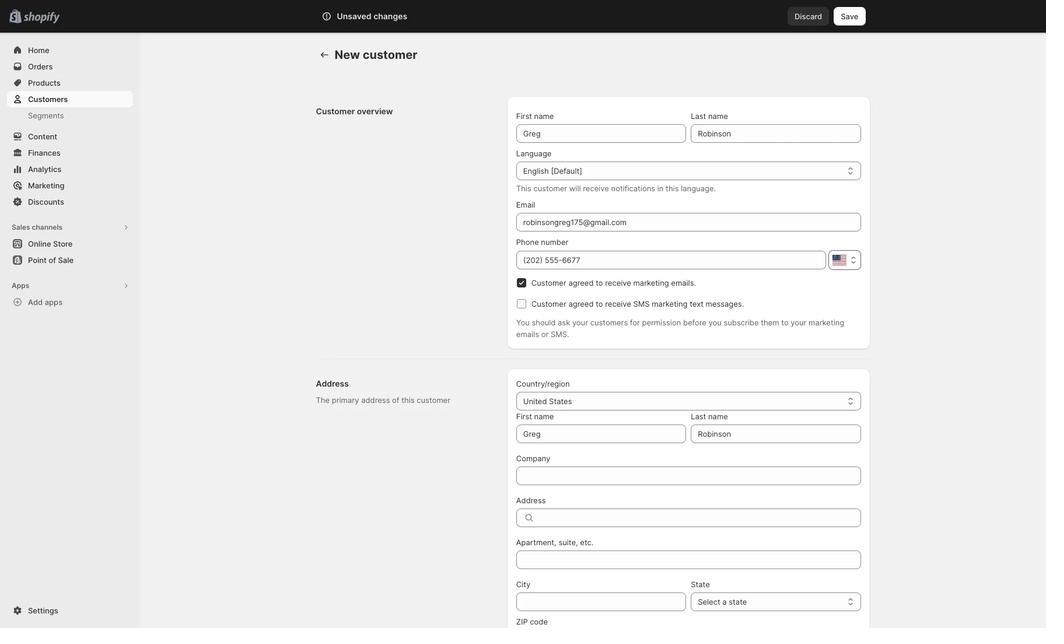 Task type: vqa. For each thing, say whether or not it's contained in the screenshot.
Gift
no



Task type: locate. For each thing, give the bounding box(es) containing it.
finances link
[[7, 145, 133, 161]]

2 last from the top
[[691, 412, 706, 421]]

1 vertical spatial to
[[596, 299, 603, 309]]

last name for language
[[691, 111, 728, 121]]

of left sale
[[49, 256, 56, 265]]

emails
[[516, 330, 539, 339]]

apartment, suite, etc.
[[516, 538, 594, 547]]

marketing
[[28, 181, 64, 190]]

first name text field for language
[[516, 124, 686, 143]]

last name text field for apartment, suite, etc.
[[691, 425, 861, 443]]

segments
[[28, 111, 64, 120]]

the primary address of this customer
[[316, 396, 450, 405]]

0 horizontal spatial this
[[402, 396, 415, 405]]

2 vertical spatial to
[[781, 318, 789, 327]]

0 vertical spatial receive
[[583, 184, 609, 193]]

0 vertical spatial this
[[666, 184, 679, 193]]

marketing link
[[7, 177, 133, 194]]

channels
[[32, 223, 63, 232]]

first name up language
[[516, 111, 554, 121]]

permission
[[642, 318, 681, 327]]

customers
[[590, 318, 628, 327]]

receive right the will
[[583, 184, 609, 193]]

customers
[[28, 95, 68, 104]]

orders link
[[7, 58, 133, 75]]

1 vertical spatial address
[[516, 496, 546, 505]]

1 vertical spatial last name
[[691, 412, 728, 421]]

customer overview
[[316, 106, 393, 116]]

this customer will receive notifications in this language.
[[516, 184, 716, 193]]

1 first from the top
[[516, 111, 532, 121]]

first up language
[[516, 111, 532, 121]]

new customer
[[335, 48, 417, 62]]

marketing
[[633, 278, 669, 288], [652, 299, 688, 309], [809, 318, 844, 327]]

2 last name from the top
[[691, 412, 728, 421]]

1 last name text field from the top
[[691, 124, 861, 143]]

0 vertical spatial customer
[[316, 106, 355, 116]]

first name down united
[[516, 412, 554, 421]]

0 vertical spatial agreed
[[569, 278, 594, 288]]

sms
[[633, 299, 650, 309]]

this
[[666, 184, 679, 193], [402, 396, 415, 405]]

2 agreed from the top
[[569, 299, 594, 309]]

analytics
[[28, 165, 61, 174]]

receive up customers
[[605, 299, 631, 309]]

of right address
[[392, 396, 399, 405]]

1 horizontal spatial your
[[791, 318, 807, 327]]

1 vertical spatial agreed
[[569, 299, 594, 309]]

receive up the customer agreed to receive sms marketing text messages.
[[605, 278, 631, 288]]

name
[[534, 111, 554, 121], [708, 111, 728, 121], [534, 412, 554, 421], [708, 412, 728, 421]]

first for company
[[516, 412, 532, 421]]

First name text field
[[516, 124, 686, 143], [516, 425, 686, 443]]

Email email field
[[516, 213, 861, 232]]

1 horizontal spatial this
[[666, 184, 679, 193]]

1 first name from the top
[[516, 111, 554, 121]]

number
[[541, 237, 568, 247]]

of
[[49, 256, 56, 265], [392, 396, 399, 405]]

customer
[[363, 48, 417, 62], [534, 184, 567, 193], [417, 396, 450, 405]]

will
[[569, 184, 581, 193]]

ask
[[558, 318, 570, 327]]

first name
[[516, 111, 554, 121], [516, 412, 554, 421]]

settings
[[28, 606, 58, 616]]

Last name text field
[[691, 124, 861, 143], [691, 425, 861, 443]]

this
[[516, 184, 531, 193]]

united
[[523, 397, 547, 406]]

2 vertical spatial customer
[[531, 299, 566, 309]]

1 first name text field from the top
[[516, 124, 686, 143]]

segments link
[[7, 107, 133, 124]]

1 vertical spatial receive
[[605, 278, 631, 288]]

Address text field
[[540, 509, 861, 527]]

0 horizontal spatial your
[[572, 318, 588, 327]]

0 vertical spatial first name
[[516, 111, 554, 121]]

Phone number text field
[[516, 251, 826, 270]]

1 last from the top
[[691, 111, 706, 121]]

receive
[[583, 184, 609, 193], [605, 278, 631, 288], [605, 299, 631, 309]]

2 first name from the top
[[516, 412, 554, 421]]

agreed
[[569, 278, 594, 288], [569, 299, 594, 309]]

state
[[729, 597, 747, 607]]

this right in
[[666, 184, 679, 193]]

1 horizontal spatial of
[[392, 396, 399, 405]]

1 vertical spatial last
[[691, 412, 706, 421]]

2 last name text field from the top
[[691, 425, 861, 443]]

0 vertical spatial first name text field
[[516, 124, 686, 143]]

point of sale
[[28, 256, 74, 265]]

finances
[[28, 148, 61, 158]]

0 vertical spatial of
[[49, 256, 56, 265]]

discard button
[[788, 7, 829, 26]]

zip
[[516, 617, 528, 627]]

first down united
[[516, 412, 532, 421]]

sale
[[58, 256, 74, 265]]

add
[[28, 298, 43, 307]]

online
[[28, 239, 51, 249]]

content
[[28, 132, 57, 141]]

1 vertical spatial last name text field
[[691, 425, 861, 443]]

customer
[[316, 106, 355, 116], [531, 278, 566, 288], [531, 299, 566, 309]]

0 vertical spatial address
[[316, 379, 349, 389]]

2 vertical spatial marketing
[[809, 318, 844, 327]]

search
[[373, 12, 398, 21]]

point
[[28, 256, 47, 265]]

marketing up sms
[[633, 278, 669, 288]]

emails.
[[671, 278, 696, 288]]

first name text field up [default]
[[516, 124, 686, 143]]

0 horizontal spatial address
[[316, 379, 349, 389]]

address
[[361, 396, 390, 405]]

1 vertical spatial this
[[402, 396, 415, 405]]

1 your from the left
[[572, 318, 588, 327]]

marketing right them
[[809, 318, 844, 327]]

1 agreed from the top
[[569, 278, 594, 288]]

your right them
[[791, 318, 807, 327]]

to
[[596, 278, 603, 288], [596, 299, 603, 309], [781, 318, 789, 327]]

last name text field for phone number
[[691, 124, 861, 143]]

1 last name from the top
[[691, 111, 728, 121]]

marketing up permission
[[652, 299, 688, 309]]

zip code
[[516, 617, 548, 627]]

analytics link
[[7, 161, 133, 177]]

0 vertical spatial to
[[596, 278, 603, 288]]

customer right address
[[417, 396, 450, 405]]

city
[[516, 580, 531, 589]]

last
[[691, 111, 706, 121], [691, 412, 706, 421]]

0 vertical spatial last name text field
[[691, 124, 861, 143]]

sms.
[[551, 330, 569, 339]]

english [default]
[[523, 166, 582, 176]]

1 vertical spatial of
[[392, 396, 399, 405]]

0 horizontal spatial of
[[49, 256, 56, 265]]

0 vertical spatial customer
[[363, 48, 417, 62]]

address down company
[[516, 496, 546, 505]]

0 vertical spatial last name
[[691, 111, 728, 121]]

last for company
[[691, 412, 706, 421]]

1 vertical spatial first name text field
[[516, 425, 686, 443]]

0 vertical spatial first
[[516, 111, 532, 121]]

first
[[516, 111, 532, 121], [516, 412, 532, 421]]

states
[[549, 397, 572, 406]]

address
[[316, 379, 349, 389], [516, 496, 546, 505]]

first for language
[[516, 111, 532, 121]]

1 vertical spatial customer
[[531, 278, 566, 288]]

2 vertical spatial customer
[[417, 396, 450, 405]]

store
[[53, 239, 73, 249]]

save button
[[834, 7, 866, 26]]

apps
[[12, 281, 29, 290]]

last for language
[[691, 111, 706, 121]]

content link
[[7, 128, 133, 145]]

of inside button
[[49, 256, 56, 265]]

agreed for customer agreed to receive marketing emails.
[[569, 278, 594, 288]]

changes
[[374, 11, 407, 21]]

receive for sms
[[605, 299, 631, 309]]

discounts link
[[7, 194, 133, 210]]

customer down the english [default]
[[534, 184, 567, 193]]

1 vertical spatial first
[[516, 412, 532, 421]]

agreed for customer agreed to receive sms marketing text messages.
[[569, 299, 594, 309]]

english
[[523, 166, 549, 176]]

customer for customer agreed to receive marketing emails.
[[531, 278, 566, 288]]

your right ask
[[572, 318, 588, 327]]

City text field
[[516, 593, 686, 611]]

0 vertical spatial last
[[691, 111, 706, 121]]

address up the
[[316, 379, 349, 389]]

Company text field
[[516, 467, 861, 485]]

1 vertical spatial first name
[[516, 412, 554, 421]]

2 first name text field from the top
[[516, 425, 686, 443]]

united states (+1) image
[[832, 255, 846, 265]]

products
[[28, 78, 61, 88]]

this right address
[[402, 396, 415, 405]]

2 first from the top
[[516, 412, 532, 421]]

text
[[690, 299, 704, 309]]

[default]
[[551, 166, 582, 176]]

first name text field down the states
[[516, 425, 686, 443]]

1 vertical spatial marketing
[[652, 299, 688, 309]]

1 vertical spatial customer
[[534, 184, 567, 193]]

2 vertical spatial receive
[[605, 299, 631, 309]]

customer down search
[[363, 48, 417, 62]]



Task type: describe. For each thing, give the bounding box(es) containing it.
customer agreed to receive sms marketing text messages.
[[531, 299, 744, 309]]

suite,
[[559, 538, 578, 547]]

a
[[723, 597, 727, 607]]

Apartment, suite, etc. text field
[[516, 551, 861, 569]]

state
[[691, 580, 710, 589]]

customer for customer overview
[[316, 106, 355, 116]]

language.
[[681, 184, 716, 193]]

united states
[[523, 397, 572, 406]]

orders
[[28, 62, 53, 71]]

customers link
[[7, 91, 133, 107]]

apartment,
[[516, 538, 556, 547]]

receive for marketing
[[605, 278, 631, 288]]

phone
[[516, 237, 539, 247]]

discounts
[[28, 197, 64, 207]]

customer for new
[[363, 48, 417, 62]]

overview
[[357, 106, 393, 116]]

apps
[[45, 298, 62, 307]]

2 your from the left
[[791, 318, 807, 327]]

customer for customer agreed to receive sms marketing text messages.
[[531, 299, 566, 309]]

for
[[630, 318, 640, 327]]

before
[[683, 318, 707, 327]]

online store button
[[0, 236, 140, 252]]

1 horizontal spatial address
[[516, 496, 546, 505]]

to for sms
[[596, 299, 603, 309]]

email
[[516, 200, 535, 209]]

select a state
[[698, 597, 747, 607]]

to for marketing
[[596, 278, 603, 288]]

the
[[316, 396, 330, 405]]

them
[[761, 318, 779, 327]]

you
[[709, 318, 722, 327]]

primary
[[332, 396, 359, 405]]

point of sale link
[[7, 252, 133, 268]]

to inside you should ask your customers for permission before you subscribe them to your marketing emails or sms.
[[781, 318, 789, 327]]

first name for company
[[516, 412, 554, 421]]

subscribe
[[724, 318, 759, 327]]

country/region
[[516, 379, 570, 389]]

save
[[841, 12, 859, 21]]

language
[[516, 149, 552, 158]]

new
[[335, 48, 360, 62]]

company
[[516, 454, 550, 463]]

customer for this
[[534, 184, 567, 193]]

sales channels
[[12, 223, 63, 232]]

apps button
[[7, 278, 133, 294]]

code
[[530, 617, 548, 627]]

add apps button
[[7, 294, 133, 310]]

phone number
[[516, 237, 568, 247]]

you
[[516, 318, 530, 327]]

etc.
[[580, 538, 594, 547]]

or
[[541, 330, 549, 339]]

home
[[28, 46, 49, 55]]

add apps
[[28, 298, 62, 307]]

0 vertical spatial marketing
[[633, 278, 669, 288]]

discard
[[795, 12, 822, 21]]

messages.
[[706, 299, 744, 309]]

first name for language
[[516, 111, 554, 121]]

search button
[[354, 7, 692, 26]]

first name text field for company
[[516, 425, 686, 443]]

in
[[657, 184, 664, 193]]

unsaved
[[337, 11, 372, 21]]

customer agreed to receive marketing emails.
[[531, 278, 696, 288]]

select
[[698, 597, 720, 607]]

shopify image
[[23, 12, 60, 24]]

online store link
[[7, 236, 133, 252]]

products link
[[7, 75, 133, 91]]

marketing inside you should ask your customers for permission before you subscribe them to your marketing emails or sms.
[[809, 318, 844, 327]]

last name for company
[[691, 412, 728, 421]]

unsaved changes
[[337, 11, 407, 21]]

notifications
[[611, 184, 655, 193]]

sales channels button
[[7, 219, 133, 236]]

should
[[532, 318, 556, 327]]

receive for notifications
[[583, 184, 609, 193]]

online store
[[28, 239, 73, 249]]

sales
[[12, 223, 30, 232]]

settings link
[[7, 603, 133, 619]]

home link
[[7, 42, 133, 58]]



